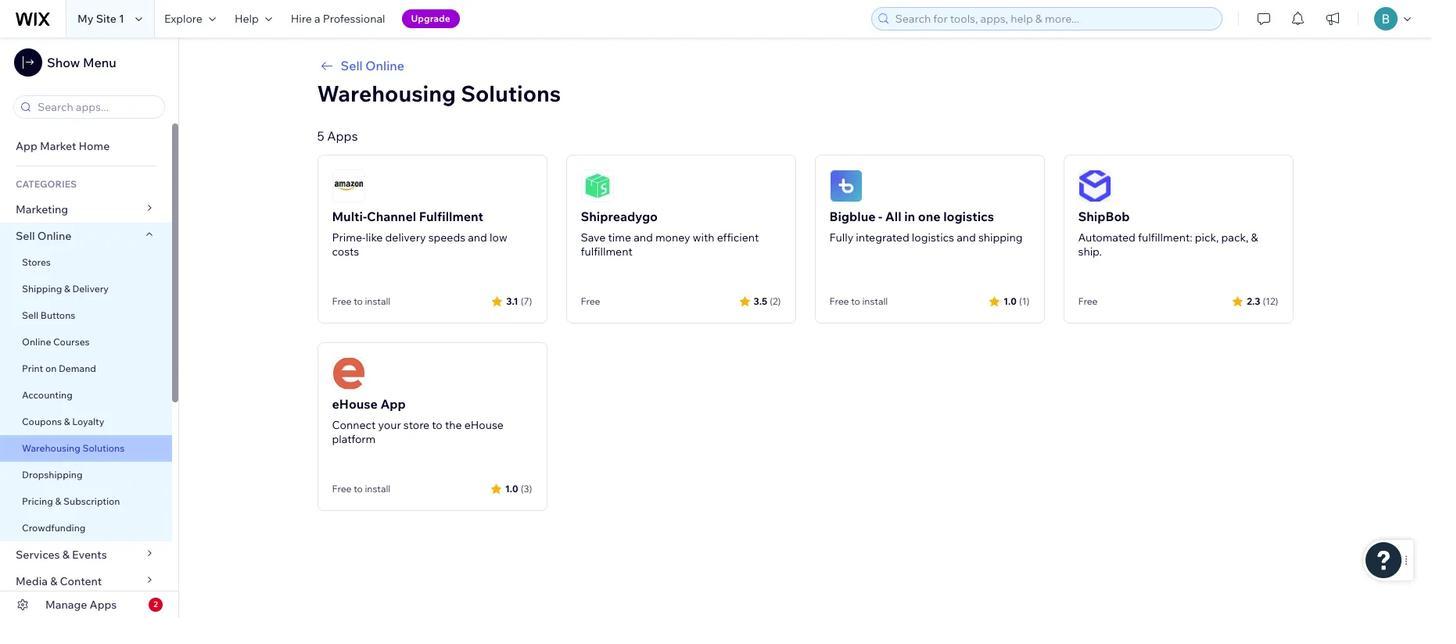 Task type: locate. For each thing, give the bounding box(es) containing it.
1 horizontal spatial warehousing solutions
[[317, 80, 561, 107]]

1 horizontal spatial 1.0
[[1003, 295, 1017, 307]]

online down marketing
[[37, 229, 71, 243]]

channel
[[367, 209, 416, 224]]

Search for tools, apps, help & more... field
[[890, 8, 1217, 30]]

1 vertical spatial app
[[380, 397, 406, 412]]

connect
[[332, 418, 376, 433]]

warehousing solutions inside the sidebar element
[[22, 443, 125, 454]]

0 horizontal spatial and
[[468, 231, 487, 245]]

1 horizontal spatial warehousing
[[317, 80, 456, 107]]

warehousing solutions down coupons & loyalty
[[22, 443, 125, 454]]

and right time
[[634, 231, 653, 245]]

online
[[365, 58, 404, 74], [37, 229, 71, 243], [22, 336, 51, 348]]

3.5 (2)
[[754, 295, 781, 307]]

fulfillment
[[419, 209, 483, 224]]

0 horizontal spatial solutions
[[83, 443, 125, 454]]

2
[[153, 600, 158, 610]]

fulfillment:
[[1138, 231, 1192, 245]]

coupons & loyalty
[[22, 416, 104, 428]]

stores
[[22, 257, 51, 268]]

1.0 left the (3)
[[505, 483, 518, 495]]

& right media
[[50, 575, 57, 589]]

sell left buttons
[[22, 310, 38, 321]]

to down costs
[[354, 296, 363, 307]]

sell down professional
[[341, 58, 363, 74]]

3.5
[[754, 295, 767, 307]]

(3)
[[521, 483, 532, 495]]

shipreadygo logo image
[[581, 170, 614, 203]]

1 vertical spatial sell online link
[[0, 223, 172, 250]]

& left delivery
[[64, 283, 70, 295]]

2 horizontal spatial and
[[957, 231, 976, 245]]

0 vertical spatial warehousing solutions
[[317, 80, 561, 107]]

automated
[[1078, 231, 1136, 245]]

& left events
[[62, 548, 70, 562]]

marketing link
[[0, 196, 172, 223]]

3 and from the left
[[957, 231, 976, 245]]

sell online link
[[317, 56, 1293, 75], [0, 223, 172, 250]]

to inside the ehouse app connect your store to the ehouse platform
[[432, 418, 443, 433]]

to down fully
[[851, 296, 860, 307]]

free down platform
[[332, 483, 352, 495]]

0 vertical spatial 1.0
[[1003, 295, 1017, 307]]

sell for sell buttons link
[[22, 310, 38, 321]]

install for in
[[862, 296, 888, 307]]

install for prime-
[[365, 296, 391, 307]]

manage apps
[[45, 598, 117, 612]]

print on demand link
[[0, 356, 172, 382]]

show menu
[[47, 55, 116, 70]]

0 horizontal spatial sell online link
[[0, 223, 172, 250]]

1 vertical spatial ehouse
[[464, 418, 504, 433]]

logistics up shipping
[[943, 209, 994, 224]]

logistics
[[943, 209, 994, 224], [912, 231, 954, 245]]

0 horizontal spatial apps
[[90, 598, 117, 612]]

ehouse
[[332, 397, 378, 412], [464, 418, 504, 433]]

services & events
[[16, 548, 107, 562]]

menu
[[83, 55, 116, 70]]

free down costs
[[332, 296, 352, 307]]

shipping & delivery link
[[0, 276, 172, 303]]

loyalty
[[72, 416, 104, 428]]

2.3
[[1247, 295, 1260, 307]]

0 horizontal spatial 1.0
[[505, 483, 518, 495]]

free to install down platform
[[332, 483, 391, 495]]

stores link
[[0, 250, 172, 276]]

0 horizontal spatial ehouse
[[332, 397, 378, 412]]

& for subscription
[[55, 496, 61, 508]]

& right pricing
[[55, 496, 61, 508]]

upgrade
[[411, 13, 450, 24]]

show menu button
[[14, 48, 116, 77]]

platform
[[332, 433, 376, 447]]

manage
[[45, 598, 87, 612]]

dropshipping link
[[0, 462, 172, 489]]

sell inside sell buttons link
[[22, 310, 38, 321]]

sell buttons link
[[0, 303, 172, 329]]

online courses link
[[0, 329, 172, 356]]

help
[[235, 12, 259, 26]]

0 vertical spatial apps
[[327, 128, 358, 144]]

apps right 5
[[327, 128, 358, 144]]

free to install
[[332, 296, 391, 307], [829, 296, 888, 307], [332, 483, 391, 495]]

shipbob
[[1078, 209, 1130, 224]]

1 vertical spatial apps
[[90, 598, 117, 612]]

one
[[918, 209, 941, 224]]

1 vertical spatial warehousing solutions
[[22, 443, 125, 454]]

help button
[[225, 0, 281, 38]]

install down integrated
[[862, 296, 888, 307]]

1 horizontal spatial app
[[380, 397, 406, 412]]

and inside the shipreadygo save time and money with efficient fulfillment
[[634, 231, 653, 245]]

delivery
[[385, 231, 426, 245]]

free to install down fully
[[829, 296, 888, 307]]

shipreadygo
[[581, 209, 658, 224]]

1 vertical spatial 1.0
[[505, 483, 518, 495]]

and left shipping
[[957, 231, 976, 245]]

sell online down professional
[[341, 58, 404, 74]]

dropshipping
[[22, 469, 83, 481]]

in
[[904, 209, 915, 224]]

install
[[365, 296, 391, 307], [862, 296, 888, 307], [365, 483, 391, 495]]

free for bigblue ‑ all in one logistics
[[829, 296, 849, 307]]

to down platform
[[354, 483, 363, 495]]

accounting
[[22, 390, 73, 401]]

warehousing solutions down 'upgrade' 'button'
[[317, 80, 561, 107]]

1 vertical spatial solutions
[[83, 443, 125, 454]]

0 vertical spatial solutions
[[461, 80, 561, 107]]

apps for manage apps
[[90, 598, 117, 612]]

1 horizontal spatial apps
[[327, 128, 358, 144]]

0 horizontal spatial warehousing
[[22, 443, 80, 454]]

0 vertical spatial logistics
[[943, 209, 994, 224]]

install down like
[[365, 296, 391, 307]]

3.1
[[506, 295, 518, 307]]

multi-
[[332, 209, 367, 224]]

to left the the
[[432, 418, 443, 433]]

media & content
[[16, 575, 102, 589]]

‑
[[878, 209, 882, 224]]

0 vertical spatial online
[[365, 58, 404, 74]]

home
[[79, 139, 110, 153]]

free to install down costs
[[332, 296, 391, 307]]

0 vertical spatial app
[[16, 139, 37, 153]]

free for multi-channel fulfillment
[[332, 296, 352, 307]]

apps
[[327, 128, 358, 144], [90, 598, 117, 612]]

and
[[468, 231, 487, 245], [634, 231, 653, 245], [957, 231, 976, 245]]

solutions inside warehousing solutions link
[[83, 443, 125, 454]]

your
[[378, 418, 401, 433]]

store
[[403, 418, 430, 433]]

sell online down marketing
[[16, 229, 71, 243]]

install for your
[[365, 483, 391, 495]]

free down fully
[[829, 296, 849, 307]]

ehouse right the the
[[464, 418, 504, 433]]

shipping & delivery
[[22, 283, 109, 295]]

ehouse app connect your store to the ehouse platform
[[332, 397, 504, 447]]

to for your
[[354, 483, 363, 495]]

& left loyalty
[[64, 416, 70, 428]]

hire
[[291, 12, 312, 26]]

1 vertical spatial sell online
[[16, 229, 71, 243]]

1 horizontal spatial sell online link
[[317, 56, 1293, 75]]

free down fulfillment
[[581, 296, 600, 307]]

marketing
[[16, 203, 68, 217]]

bigblue ‑ all in one logistics logo image
[[829, 170, 862, 203]]

bigblue
[[829, 209, 876, 224]]

services
[[16, 548, 60, 562]]

sell online
[[341, 58, 404, 74], [16, 229, 71, 243]]

apps down media & content link
[[90, 598, 117, 612]]

sell up stores
[[16, 229, 35, 243]]

0 vertical spatial ehouse
[[332, 397, 378, 412]]

0 horizontal spatial app
[[16, 139, 37, 153]]

warehousing up the 5 apps
[[317, 80, 456, 107]]

app left market
[[16, 139, 37, 153]]

warehousing solutions
[[317, 80, 561, 107], [22, 443, 125, 454]]

logistics down one
[[912, 231, 954, 245]]

1 vertical spatial sell
[[16, 229, 35, 243]]

ehouse up connect on the left of the page
[[332, 397, 378, 412]]

1 and from the left
[[468, 231, 487, 245]]

apps inside the sidebar element
[[90, 598, 117, 612]]

0 horizontal spatial warehousing solutions
[[22, 443, 125, 454]]

subscription
[[63, 496, 120, 508]]

and inside "bigblue ‑ all in one logistics fully integrated logistics and shipping"
[[957, 231, 976, 245]]

1 vertical spatial warehousing
[[22, 443, 80, 454]]

my
[[77, 12, 93, 26]]

to for prime-
[[354, 296, 363, 307]]

shipbob logo image
[[1078, 170, 1111, 203]]

content
[[60, 575, 102, 589]]

to for in
[[851, 296, 860, 307]]

and inside multi-channel fulfillment prime-like delivery speeds and low costs
[[468, 231, 487, 245]]

online down professional
[[365, 58, 404, 74]]

1 horizontal spatial and
[[634, 231, 653, 245]]

ehouse app logo image
[[332, 357, 365, 390]]

2 vertical spatial sell
[[22, 310, 38, 321]]

1.0
[[1003, 295, 1017, 307], [505, 483, 518, 495]]

warehousing up "dropshipping"
[[22, 443, 80, 454]]

pricing
[[22, 496, 53, 508]]

app up your
[[380, 397, 406, 412]]

courses
[[53, 336, 90, 348]]

1.0 left (1)
[[1003, 295, 1017, 307]]

& right pack,
[[1251, 231, 1258, 245]]

and left low
[[468, 231, 487, 245]]

hire a professional link
[[281, 0, 395, 38]]

1 horizontal spatial sell online
[[341, 58, 404, 74]]

fulfillment
[[581, 245, 633, 259]]

5
[[317, 128, 324, 144]]

2 vertical spatial online
[[22, 336, 51, 348]]

warehousing solutions link
[[0, 436, 172, 462]]

online up 'print' on the left of page
[[22, 336, 51, 348]]

fully
[[829, 231, 853, 245]]

ship.
[[1078, 245, 1102, 259]]

2 and from the left
[[634, 231, 653, 245]]

a
[[314, 12, 320, 26]]

crowdfunding
[[22, 522, 86, 534]]

0 horizontal spatial sell online
[[16, 229, 71, 243]]

install down platform
[[365, 483, 391, 495]]

sell online inside the sidebar element
[[16, 229, 71, 243]]

app market home
[[16, 139, 110, 153]]

app
[[16, 139, 37, 153], [380, 397, 406, 412]]



Task type: describe. For each thing, give the bounding box(es) containing it.
demand
[[59, 363, 96, 375]]

& for events
[[62, 548, 70, 562]]

free to install for prime-
[[332, 296, 391, 307]]

0 vertical spatial sell
[[341, 58, 363, 74]]

multi-channel fulfillment logo image
[[332, 170, 365, 203]]

(1)
[[1019, 295, 1030, 307]]

free to install for your
[[332, 483, 391, 495]]

site
[[96, 12, 116, 26]]

shipping
[[978, 231, 1023, 245]]

apps for 5 apps
[[327, 128, 358, 144]]

my site 1
[[77, 12, 124, 26]]

1 vertical spatial logistics
[[912, 231, 954, 245]]

(7)
[[521, 295, 532, 307]]

pricing & subscription
[[22, 496, 120, 508]]

3.1 (7)
[[506, 295, 532, 307]]

upgrade button
[[402, 9, 460, 28]]

0 vertical spatial sell online
[[341, 58, 404, 74]]

1.0 for to
[[505, 483, 518, 495]]

low
[[490, 231, 507, 245]]

1 vertical spatial online
[[37, 229, 71, 243]]

crowdfunding link
[[0, 515, 172, 542]]

1
[[119, 12, 124, 26]]

categories
[[16, 178, 77, 190]]

show
[[47, 55, 80, 70]]

& for content
[[50, 575, 57, 589]]

media
[[16, 575, 48, 589]]

app market home link
[[0, 133, 172, 160]]

coupons
[[22, 416, 62, 428]]

accounting link
[[0, 382, 172, 409]]

explore
[[164, 12, 202, 26]]

shipping
[[22, 283, 62, 295]]

1.0 for logistics
[[1003, 295, 1017, 307]]

sell for the leftmost sell online link
[[16, 229, 35, 243]]

save
[[581, 231, 606, 245]]

prime-
[[332, 231, 366, 245]]

1 horizontal spatial ehouse
[[464, 418, 504, 433]]

(2)
[[770, 295, 781, 307]]

market
[[40, 139, 76, 153]]

money
[[655, 231, 690, 245]]

events
[[72, 548, 107, 562]]

all
[[885, 209, 901, 224]]

print
[[22, 363, 43, 375]]

bigblue ‑ all in one logistics fully integrated logistics and shipping
[[829, 209, 1023, 245]]

shipreadygo save time and money with efficient fulfillment
[[581, 209, 759, 259]]

app inside the sidebar element
[[16, 139, 37, 153]]

pricing & subscription link
[[0, 489, 172, 515]]

online courses
[[22, 336, 90, 348]]

like
[[366, 231, 383, 245]]

media & content link
[[0, 569, 172, 595]]

integrated
[[856, 231, 909, 245]]

coupons & loyalty link
[[0, 409, 172, 436]]

& inside shipbob automated fulfillment: pick, pack, & ship.
[[1251, 231, 1258, 245]]

(12)
[[1263, 295, 1278, 307]]

free down ship.
[[1078, 296, 1098, 307]]

1.0 (1)
[[1003, 295, 1030, 307]]

multi-channel fulfillment prime-like delivery speeds and low costs
[[332, 209, 507, 259]]

pick,
[[1195, 231, 1219, 245]]

delivery
[[72, 283, 109, 295]]

the
[[445, 418, 462, 433]]

services & events link
[[0, 542, 172, 569]]

print on demand
[[22, 363, 96, 375]]

with
[[693, 231, 714, 245]]

2.3 (12)
[[1247, 295, 1278, 307]]

app inside the ehouse app connect your store to the ehouse platform
[[380, 397, 406, 412]]

free to install for in
[[829, 296, 888, 307]]

time
[[608, 231, 631, 245]]

1 horizontal spatial solutions
[[461, 80, 561, 107]]

shipbob automated fulfillment: pick, pack, & ship.
[[1078, 209, 1258, 259]]

warehousing inside warehousing solutions link
[[22, 443, 80, 454]]

hire a professional
[[291, 12, 385, 26]]

1.0 (3)
[[505, 483, 532, 495]]

0 vertical spatial warehousing
[[317, 80, 456, 107]]

on
[[45, 363, 57, 375]]

buttons
[[41, 310, 75, 321]]

sell buttons
[[22, 310, 75, 321]]

sidebar element
[[0, 38, 179, 619]]

pack,
[[1221, 231, 1249, 245]]

Search apps... field
[[33, 96, 160, 118]]

& for delivery
[[64, 283, 70, 295]]

0 vertical spatial sell online link
[[317, 56, 1293, 75]]

5 apps
[[317, 128, 358, 144]]

costs
[[332, 245, 359, 259]]

efficient
[[717, 231, 759, 245]]

free for ehouse app
[[332, 483, 352, 495]]

& for loyalty
[[64, 416, 70, 428]]

speeds
[[428, 231, 465, 245]]



Task type: vqa. For each thing, say whether or not it's contained in the screenshot.
Move Folder Create
no



